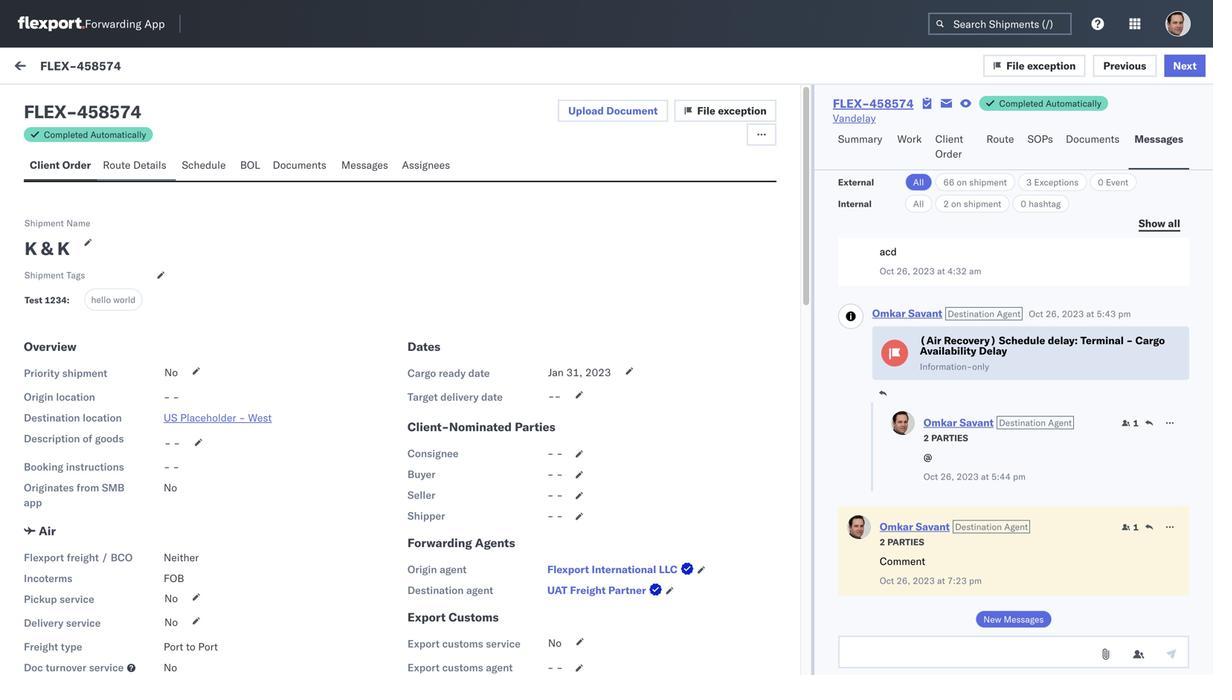 Task type: vqa. For each thing, say whether or not it's contained in the screenshot.
Exception: for Exception: Warehouse Devan
yes



Task type: locate. For each thing, give the bounding box(es) containing it.
flex- right the "comment"
[[937, 567, 968, 580]]

date for cargo ready date
[[468, 367, 490, 380]]

2 parties up the "comment"
[[880, 537, 924, 548]]

description
[[24, 432, 80, 445]]

0 horizontal spatial external
[[24, 94, 63, 107]]

1 vertical spatial location
[[83, 411, 122, 424]]

0 vertical spatial freight
[[570, 584, 606, 597]]

3 flex- 458574 from the top
[[937, 567, 1007, 580]]

client order down message
[[30, 158, 91, 171]]

service
[[60, 593, 94, 606], [66, 617, 101, 630], [486, 637, 521, 651], [89, 661, 124, 674]]

26, inside "@ oct 26, 2023 at 5:44 pm"
[[941, 471, 954, 482]]

at for acd
[[937, 266, 945, 277]]

1 horizontal spatial 2
[[924, 433, 929, 444]]

0 horizontal spatial messages
[[341, 158, 388, 171]]

i am filing
[[45, 254, 91, 267]]

export down destination agent at the bottom of page
[[408, 610, 446, 625]]

2 vertical spatial pm
[[969, 575, 982, 587]]

omkar savant up filing
[[72, 228, 138, 241]]

0 horizontal spatial automatically
[[90, 129, 146, 140]]

1 vertical spatial 0
[[1021, 198, 1026, 209]]

forwarding for forwarding app
[[85, 17, 142, 31]]

1 horizontal spatial client
[[935, 132, 963, 145]]

0 vertical spatial cargo
[[1136, 334, 1165, 347]]

0 vertical spatial completed
[[999, 98, 1044, 109]]

export customs service
[[408, 637, 521, 651]]

automatically up route details
[[90, 129, 146, 140]]

omkar up instructions at left bottom
[[72, 444, 103, 457]]

comment oct 26, 2023 at 7:23 pm
[[880, 555, 982, 587]]

destination up 'description'
[[24, 411, 80, 424]]

internal (0) button
[[94, 88, 167, 117]]

export customs agent
[[408, 661, 513, 674]]

origin for origin agent
[[408, 563, 437, 576]]

parties up the "comment"
[[888, 537, 924, 548]]

import
[[110, 61, 142, 74]]

at left 4:32 on the top right of the page
[[937, 266, 945, 277]]

k right the &
[[57, 237, 70, 260]]

2 flex- 458574 from the top
[[937, 470, 1007, 483]]

0 vertical spatial automatically
[[1046, 98, 1101, 109]]

completed automatically up the sops
[[999, 98, 1101, 109]]

previous
[[1104, 59, 1146, 72]]

work
[[144, 61, 169, 74], [897, 132, 922, 145]]

2 all from the top
[[913, 198, 924, 209]]

0 horizontal spatial pm
[[969, 575, 982, 587]]

all button
[[905, 173, 932, 191], [905, 195, 932, 213]]

1 vertical spatial documents
[[273, 158, 326, 171]]

0 vertical spatial work
[[144, 61, 169, 74]]

pickup service
[[24, 593, 94, 606]]

1 for comment
[[1133, 522, 1139, 533]]

origin up destination agent at the bottom of page
[[408, 563, 437, 576]]

no up us on the bottom of page
[[164, 366, 178, 379]]

omkar savant destination agent up "@ oct 26, 2023 at 5:44 pm"
[[924, 416, 1072, 429]]

1 oct 26, 2023, 5:45 pm edt from the top
[[410, 470, 543, 483]]

2023,
[[449, 173, 478, 186], [449, 381, 478, 394], [449, 470, 478, 483], [449, 567, 478, 580]]

sops button
[[1022, 126, 1060, 170]]

1 vertical spatial origin
[[408, 563, 437, 576]]

parties
[[515, 420, 555, 434]]

2 vertical spatial flex- 458574
[[937, 567, 1007, 580]]

2023, left 7:22
[[449, 173, 478, 186]]

0 vertical spatial all button
[[905, 173, 932, 191]]

work up external (0)
[[43, 57, 81, 78]]

flexport inside 'link'
[[547, 563, 589, 576]]

0 horizontal spatial order
[[62, 158, 91, 171]]

pm right 5:46
[[506, 381, 522, 394]]

pm inside "@ oct 26, 2023 at 5:44 pm"
[[1013, 471, 1026, 482]]

am inside 'acd oct 26, 2023 at 4:32 am'
[[969, 266, 981, 277]]

0 vertical spatial external
[[24, 94, 63, 107]]

route left the sops
[[987, 132, 1014, 145]]

client order
[[935, 132, 963, 160], [30, 158, 91, 171]]

test
[[25, 295, 42, 306]]

omkar savant destination agent for @
[[924, 416, 1072, 429]]

2023 inside 'acd oct 26, 2023 at 4:32 am'
[[913, 266, 935, 277]]

resize handle column header
[[386, 124, 404, 675], [649, 124, 667, 675], [912, 124, 930, 675], [1175, 124, 1193, 675]]

export for export customs
[[408, 610, 446, 625]]

3 edt from the top
[[524, 470, 543, 483]]

port right to
[[198, 640, 218, 653]]

0 vertical spatial completed automatically
[[999, 98, 1101, 109]]

test 1234 :
[[25, 295, 70, 306]]

1 horizontal spatial messages
[[1004, 614, 1044, 625]]

internal
[[100, 94, 136, 107], [838, 198, 872, 209]]

agent for origin agent
[[440, 563, 467, 576]]

messages for leftmost messages button
[[341, 158, 388, 171]]

file exception
[[1007, 59, 1076, 72], [697, 104, 767, 117]]

service right turnover
[[89, 661, 124, 674]]

origin down priority
[[24, 391, 53, 404]]

export down export customs service
[[408, 661, 440, 674]]

schedule inside button
[[182, 158, 226, 171]]

omkar savant destination agent for comment
[[880, 520, 1028, 533]]

2 5:45 from the top
[[481, 567, 503, 580]]

26, down 'cargo ready date'
[[430, 381, 446, 394]]

1 horizontal spatial forwarding
[[408, 536, 472, 550]]

omkar up are
[[72, 540, 103, 553]]

all
[[1168, 217, 1180, 230]]

doc
[[24, 661, 43, 674]]

1 horizontal spatial origin
[[408, 563, 437, 576]]

- - for export customs agent
[[547, 661, 563, 674]]

route for route details
[[103, 158, 131, 171]]

flex-458574
[[40, 58, 121, 73], [833, 96, 914, 111]]

5:46
[[481, 381, 503, 394]]

client order button down message
[[24, 152, 97, 181]]

at for comment
[[937, 575, 945, 587]]

2 shipment from the top
[[25, 270, 64, 281]]

savant
[[106, 161, 138, 174], [106, 228, 138, 241], [106, 295, 138, 308], [908, 307, 943, 320], [106, 362, 138, 375], [960, 416, 994, 429], [106, 444, 138, 457], [916, 520, 950, 533], [106, 540, 138, 553], [106, 637, 138, 650]]

5 omkar savant from the top
[[72, 444, 138, 457]]

internal for internal
[[838, 198, 872, 209]]

7 omkar savant from the top
[[72, 637, 138, 650]]

1 vertical spatial agent
[[466, 584, 493, 597]]

(0) inside button
[[66, 94, 85, 107]]

1 (0) from the left
[[66, 94, 85, 107]]

freight right uat on the left bottom
[[570, 584, 606, 597]]

2 parties button for @
[[924, 431, 968, 444]]

2 parties for comment
[[880, 537, 924, 548]]

pm
[[506, 173, 522, 186], [506, 381, 522, 394], [506, 470, 522, 483], [506, 567, 522, 580]]

customs up export customs agent at the bottom of page
[[442, 637, 483, 651]]

26, left 5:44
[[941, 471, 954, 482]]

bol
[[240, 158, 260, 171]]

external for external (0)
[[24, 94, 63, 107]]

flexport international llc link
[[547, 562, 697, 577]]

2023, down consignee
[[449, 470, 478, 483]]

work button
[[891, 126, 929, 170]]

shipment up origin location
[[62, 367, 107, 380]]

at inside 'acd oct 26, 2023 at 4:32 am'
[[937, 266, 945, 277]]

1 vertical spatial omkar savant destination agent
[[924, 416, 1072, 429]]

pm for @
[[1013, 471, 1026, 482]]

1 vertical spatial export
[[408, 637, 440, 651]]

0 horizontal spatial k
[[25, 237, 37, 260]]

2 oct 26, 2023, 5:45 pm edt from the top
[[410, 567, 543, 580]]

omkar savant right :
[[72, 295, 138, 308]]

may
[[145, 596, 164, 609]]

1 vertical spatial all button
[[905, 195, 932, 213]]

messages
[[1135, 132, 1183, 145], [341, 158, 388, 171], [1004, 614, 1044, 625]]

1 vertical spatial customs
[[442, 661, 483, 674]]

agent up destination agent at the bottom of page
[[440, 563, 467, 576]]

0 horizontal spatial exception
[[718, 104, 767, 117]]

2 (0) from the left
[[139, 94, 158, 107]]

work right related
[[971, 129, 990, 140]]

26, down the "comment"
[[897, 575, 910, 587]]

1 vertical spatial work
[[897, 132, 922, 145]]

2 horizontal spatial pm
[[1118, 308, 1131, 319]]

document
[[606, 104, 658, 117]]

import work button
[[104, 48, 175, 88]]

acd
[[880, 245, 897, 258]]

2023 left 4:32 on the top right of the page
[[913, 266, 935, 277]]

all for 2
[[913, 198, 924, 209]]

0 vertical spatial 1
[[1133, 418, 1139, 429]]

unloading
[[157, 581, 204, 594]]

1 shipment from the top
[[25, 218, 64, 229]]

omkar up @
[[924, 416, 957, 429]]

4 resize handle column header from the left
[[1175, 124, 1193, 675]]

originates from smb app
[[24, 481, 125, 509]]

agent up delay
[[997, 308, 1021, 319]]

on for 66
[[957, 177, 967, 188]]

priority
[[24, 367, 60, 380]]

pm for comment
[[969, 575, 982, 587]]

order
[[935, 147, 962, 160], [62, 158, 91, 171]]

2 horizontal spatial messages
[[1135, 132, 1183, 145]]

1 horizontal spatial 0
[[1098, 177, 1104, 188]]

1 customs from the top
[[442, 637, 483, 651]]

1 vertical spatial pm
[[1013, 471, 1026, 482]]

0 horizontal spatial client
[[30, 158, 60, 171]]

1 horizontal spatial am
[[969, 266, 981, 277]]

1 horizontal spatial work
[[971, 129, 990, 140]]

no down impact on the bottom of page
[[164, 616, 178, 629]]

0 vertical spatial exception:
[[47, 388, 100, 401]]

work
[[43, 57, 81, 78], [971, 129, 990, 140]]

1 1 from the top
[[1133, 418, 1139, 429]]

1 horizontal spatial documents button
[[1060, 126, 1129, 170]]

flex- up 2 on shipment
[[937, 173, 968, 186]]

1 all from the top
[[913, 177, 924, 188]]

2 parties button up the "comment"
[[880, 535, 924, 548]]

1 vertical spatial automatically
[[90, 129, 146, 140]]

1 horizontal spatial port
[[198, 640, 218, 653]]

omkar savant button up the "comment"
[[880, 520, 950, 533]]

1 vertical spatial on
[[951, 198, 962, 209]]

None text field
[[838, 636, 1189, 669]]

5:45 down the client-nominated parties
[[481, 470, 503, 483]]

1 horizontal spatial documents
[[1066, 132, 1120, 145]]

world
[[113, 294, 136, 305]]

1 vertical spatial 2
[[924, 433, 929, 444]]

work inside button
[[897, 132, 922, 145]]

flex-
[[40, 58, 77, 73], [833, 96, 870, 111], [937, 173, 968, 186], [937, 307, 968, 320], [937, 470, 968, 483], [937, 567, 968, 580]]

0 vertical spatial flex- 458574
[[937, 173, 1007, 186]]

savant up (air
[[908, 307, 943, 320]]

fob
[[164, 572, 184, 585]]

2 k from the left
[[57, 237, 70, 260]]

0 vertical spatial shipment
[[25, 218, 64, 229]]

26, down "assignees"
[[430, 173, 446, 186]]

Search Shipments (/) text field
[[928, 13, 1072, 35]]

0 vertical spatial work
[[43, 57, 81, 78]]

no for export customs service
[[548, 637, 562, 650]]

agent down export customs service
[[486, 661, 513, 674]]

1 horizontal spatial completed
[[999, 98, 1044, 109]]

export down 'export customs'
[[408, 637, 440, 651]]

customs up export customs service
[[449, 610, 499, 625]]

file down search shipments (/) text field
[[1007, 59, 1025, 72]]

location up "goods"
[[83, 411, 122, 424]]

buyer
[[408, 468, 436, 481]]

1 for @
[[1133, 418, 1139, 429]]

external (0) button
[[18, 88, 94, 117]]

savant down world
[[106, 362, 138, 375]]

internal down summary 'button'
[[838, 198, 872, 209]]

1 vertical spatial customs
[[449, 610, 499, 625]]

date
[[468, 367, 490, 380], [481, 391, 503, 404]]

client order up 66
[[935, 132, 963, 160]]

1 vertical spatial cargo
[[408, 367, 436, 380]]

26, down acd on the top of the page
[[897, 266, 910, 277]]

schedule inside (air recovery) schedule delay: terminal - cargo availability delay information-only
[[999, 334, 1045, 347]]

my work
[[15, 57, 81, 78]]

oct 26, 2023, 5:46 pm edt
[[410, 381, 543, 394]]

0 horizontal spatial work
[[144, 61, 169, 74]]

customs
[[442, 637, 483, 651], [442, 661, 483, 674]]

2 port from the left
[[198, 640, 218, 653]]

1 horizontal spatial external
[[838, 177, 874, 188]]

parties
[[931, 433, 968, 444], [888, 537, 924, 548]]

1 horizontal spatial route
[[987, 132, 1014, 145]]

at inside "@ oct 26, 2023 at 5:44 pm"
[[981, 471, 989, 482]]

cargo right terminal
[[1136, 334, 1165, 347]]

&
[[41, 237, 53, 260]]

lucrative
[[45, 514, 85, 527]]

consignee
[[408, 447, 459, 460]]

oct down @
[[924, 471, 938, 482]]

completed
[[999, 98, 1044, 109], [44, 129, 88, 140]]

may impact your appreciate your understanding and your shipment
[[45, 596, 222, 639]]

0 left event
[[1098, 177, 1104, 188]]

0 horizontal spatial flex-458574
[[40, 58, 121, 73]]

flex- left 5:44
[[937, 470, 968, 483]]

flexport
[[24, 551, 64, 564], [547, 563, 589, 576]]

description of goods
[[24, 432, 124, 445]]

forwarding app
[[85, 17, 165, 31]]

flexport up uat on the left bottom
[[547, 563, 589, 576]]

oct inside 'acd oct 26, 2023 at 4:32 am'
[[880, 266, 894, 277]]

omkar savant up origin location
[[72, 362, 138, 375]]

shipment up type
[[68, 626, 112, 639]]

2 1 button from the top
[[1122, 521, 1139, 533]]

agent for destination agent
[[466, 584, 493, 597]]

1
[[1133, 418, 1139, 429], [1133, 522, 1139, 533]]

understanding
[[121, 611, 189, 624]]

oct 26, 2023, 5:45 pm edt down consignee
[[410, 470, 543, 483]]

1 flex- 458574 from the top
[[937, 173, 1007, 186]]

parties for comment
[[888, 537, 924, 548]]

26,
[[430, 173, 446, 186], [897, 266, 910, 277], [1046, 308, 1060, 319], [430, 381, 446, 394], [430, 470, 446, 483], [941, 471, 954, 482], [430, 567, 446, 580], [897, 575, 910, 587]]

3 resize handle column header from the left
[[912, 124, 930, 675]]

exceptions
[[1034, 177, 1079, 188]]

origin agent
[[408, 563, 467, 576]]

2 exception: from the top
[[47, 469, 100, 482]]

0 horizontal spatial 0
[[1021, 198, 1026, 209]]

0 horizontal spatial completed
[[44, 129, 88, 140]]

4 omkar savant from the top
[[72, 362, 138, 375]]

2023 for comment
[[913, 575, 935, 587]]

(0) inside button
[[139, 94, 158, 107]]

flex- up vandelay
[[833, 96, 870, 111]]

pm right 5:44
[[1013, 471, 1026, 482]]

(0) for external (0)
[[66, 94, 85, 107]]

0 vertical spatial all
[[913, 177, 924, 188]]

external inside button
[[24, 94, 63, 107]]

agent for comment
[[1004, 521, 1028, 532]]

at
[[937, 266, 945, 277], [1086, 308, 1094, 319], [981, 471, 989, 482], [937, 575, 945, 587]]

0 vertical spatial 5:45
[[481, 470, 503, 483]]

oct down 'cargo ready date'
[[410, 381, 427, 394]]

1 horizontal spatial internal
[[838, 198, 872, 209]]

0 horizontal spatial forwarding
[[85, 17, 142, 31]]

- - for description of goods
[[164, 437, 180, 450]]

shipment
[[969, 177, 1007, 188], [964, 198, 1002, 209], [62, 367, 107, 380], [68, 626, 112, 639]]

2 export from the top
[[408, 637, 440, 651]]

shipment up the k & k
[[25, 218, 64, 229]]

0 horizontal spatial work
[[43, 57, 81, 78]]

2 1 from the top
[[1133, 522, 1139, 533]]

route button
[[981, 126, 1022, 170]]

3 export from the top
[[408, 661, 440, 674]]

agents
[[475, 536, 515, 550]]

0 vertical spatial client
[[935, 132, 963, 145]]

export for export customs agent
[[408, 661, 440, 674]]

no down uat on the left bottom
[[548, 637, 562, 650]]

2023 inside "@ oct 26, 2023 at 5:44 pm"
[[957, 471, 979, 482]]

omkar savant up the that your this often
[[72, 540, 138, 553]]

documents button up 0 event
[[1060, 126, 1129, 170]]

forwarding
[[85, 17, 142, 31], [408, 536, 472, 550]]

internal for internal (0)
[[100, 94, 136, 107]]

2 customs from the top
[[442, 661, 483, 674]]

2 down 66
[[944, 198, 949, 209]]

0 horizontal spatial route
[[103, 158, 131, 171]]

2 pm from the top
[[506, 381, 522, 394]]

1 edt from the top
[[524, 173, 543, 186]]

1 vertical spatial schedule
[[999, 334, 1045, 347]]

at inside comment oct 26, 2023 at 7:23 pm
[[937, 575, 945, 587]]

pm inside comment oct 26, 2023 at 7:23 pm
[[969, 575, 982, 587]]

forwarding up origin agent
[[408, 536, 472, 550]]

k & k
[[25, 237, 70, 260]]

2023 down the "comment"
[[913, 575, 935, 587]]

0 vertical spatial date
[[468, 367, 490, 380]]

1 exception: from the top
[[47, 388, 100, 401]]

0 horizontal spatial 2
[[880, 537, 885, 548]]

flex- 458574 for we
[[937, 567, 1007, 580]]

6 omkar savant from the top
[[72, 540, 138, 553]]

1 horizontal spatial cargo
[[1136, 334, 1165, 347]]

savant up comment oct 26, 2023 at 7:23 pm
[[916, 520, 950, 533]]

location for destination location
[[83, 411, 122, 424]]

order down related
[[935, 147, 962, 160]]

omkar savant up the doc turnover service
[[72, 637, 138, 650]]

0 vertical spatial agent
[[440, 563, 467, 576]]

us
[[164, 411, 177, 424]]

1 vertical spatial oct 26, 2023, 5:45 pm edt
[[410, 567, 543, 580]]

1 export from the top
[[408, 610, 446, 625]]

2 parties button
[[924, 431, 968, 444], [880, 535, 924, 548]]

us placeholder - west
[[164, 411, 272, 424]]

related work item/shipment
[[937, 129, 1053, 140]]

0 horizontal spatial internal
[[100, 94, 136, 107]]

uat
[[547, 584, 568, 597]]

schedule left 'bol'
[[182, 158, 226, 171]]

booking
[[24, 460, 63, 473]]

no for delivery service
[[164, 616, 178, 629]]

date up oct 26, 2023, 5:46 pm edt
[[468, 367, 490, 380]]

oct inside comment oct 26, 2023 at 7:23 pm
[[880, 575, 894, 587]]

1 horizontal spatial (0)
[[139, 94, 158, 107]]

0 vertical spatial forwarding
[[85, 17, 142, 31]]

0 vertical spatial customs
[[152, 388, 196, 401]]

1 vertical spatial parties
[[888, 537, 924, 548]]

1 vertical spatial client
[[30, 158, 60, 171]]

1 horizontal spatial order
[[935, 147, 962, 160]]

0 vertical spatial oct 26, 2023, 5:45 pm edt
[[410, 470, 543, 483]]

and
[[192, 611, 209, 624]]

messages for the rightmost messages button
[[1135, 132, 1183, 145]]

internal inside button
[[100, 94, 136, 107]]

0 vertical spatial customs
[[442, 637, 483, 651]]

savant right name
[[106, 228, 138, 241]]

2 up the "comment"
[[880, 537, 885, 548]]

delay
[[979, 344, 1007, 357]]

am right 4:32 on the top right of the page
[[969, 266, 981, 277]]

all button left 66
[[905, 173, 932, 191]]

5:45 down "agents"
[[481, 567, 503, 580]]

booking instructions
[[24, 460, 124, 473]]

0 horizontal spatial flexport
[[24, 551, 64, 564]]

0 vertical spatial 2 parties
[[924, 433, 968, 444]]

0 horizontal spatial freight
[[24, 640, 58, 653]]

jan 31, 2023
[[548, 366, 611, 379]]

2023 inside comment oct 26, 2023 at 7:23 pm
[[913, 575, 935, 587]]

2023, up destination agent at the bottom of page
[[449, 567, 478, 580]]

1 vertical spatial 5:45
[[481, 567, 503, 580]]

1 vertical spatial date
[[481, 391, 503, 404]]

1 all button from the top
[[905, 173, 932, 191]]

edt
[[524, 173, 543, 186], [524, 381, 543, 394], [524, 470, 543, 483], [524, 567, 543, 580]]

flex-458574 down forwarding app link
[[40, 58, 121, 73]]

2 for @
[[924, 433, 929, 444]]

origin for origin location
[[24, 391, 53, 404]]

automatically
[[1046, 98, 1101, 109], [90, 129, 146, 140]]

2 all button from the top
[[905, 195, 932, 213]]

agent down (air recovery) schedule delay: terminal - cargo availability delay information-only
[[1048, 417, 1072, 428]]

1 1 button from the top
[[1122, 417, 1139, 429]]

destination
[[948, 308, 995, 319], [24, 411, 80, 424], [999, 417, 1046, 428], [955, 521, 1002, 532], [408, 584, 464, 597]]

1 port from the left
[[164, 640, 183, 653]]

exception: for exception: warehouse devan
[[47, 469, 100, 482]]

exception
[[1027, 59, 1076, 72], [718, 104, 767, 117]]

exception: for exception:
[[47, 388, 100, 401]]

am
[[50, 254, 65, 267], [969, 266, 981, 277]]

delivery
[[440, 391, 479, 404]]

documents
[[1066, 132, 1120, 145], [273, 158, 326, 171]]

0 horizontal spatial file
[[697, 104, 715, 117]]

freight up "doc"
[[24, 640, 58, 653]]

0 vertical spatial messages
[[1135, 132, 1183, 145]]

parties for @
[[931, 433, 968, 444]]

export customs
[[408, 610, 499, 625]]

:
[[67, 295, 70, 306]]

0 vertical spatial 2
[[944, 198, 949, 209]]



Task type: describe. For each thing, give the bounding box(es) containing it.
0 for 0 hashtag
[[1021, 198, 1026, 209]]

2023 for acd
[[913, 266, 935, 277]]

devan
[[161, 469, 192, 482]]

bol button
[[234, 152, 267, 181]]

neither
[[164, 551, 199, 564]]

route details button
[[97, 152, 176, 181]]

26, up destination agent at the bottom of page
[[430, 567, 446, 580]]

0 for 0 event
[[1098, 177, 1104, 188]]

shipment down 66 on shipment
[[964, 198, 1002, 209]]

pickup
[[24, 593, 57, 606]]

oct up (air recovery) schedule delay: terminal - cargo availability delay information-only
[[1029, 308, 1043, 319]]

item/shipment
[[992, 129, 1053, 140]]

- - for buyer
[[547, 468, 563, 481]]

no for priority shipment
[[164, 366, 178, 379]]

2 parties for @
[[924, 433, 968, 444]]

2 parties button for comment
[[880, 535, 924, 548]]

show
[[1139, 217, 1166, 230]]

1 omkar savant from the top
[[72, 161, 138, 174]]

oct inside "@ oct 26, 2023 at 5:44 pm"
[[924, 471, 938, 482]]

flexport for flexport freight / bco
[[24, 551, 64, 564]]

client-
[[408, 420, 449, 434]]

messages inside the 'new messages' button
[[1004, 614, 1044, 625]]

4 edt from the top
[[524, 567, 543, 580]]

shipment inside may impact your appreciate your understanding and your shipment
[[68, 626, 112, 639]]

1 button for @
[[1122, 417, 1139, 429]]

2 2023, from the top
[[449, 381, 478, 394]]

savant down internal (0) button
[[106, 161, 138, 174]]

port to port
[[164, 640, 218, 653]]

doc turnover service
[[24, 661, 124, 674]]

omkar up the "comment"
[[880, 520, 913, 533]]

vandelay
[[833, 112, 876, 125]]

4 2023, from the top
[[449, 567, 478, 580]]

next
[[1173, 59, 1197, 72]]

as possible.
[[154, 626, 210, 639]]

0 event
[[1098, 177, 1129, 188]]

shipment up 2 on shipment
[[969, 177, 1007, 188]]

1 horizontal spatial client order
[[935, 132, 963, 160]]

flexport freight / bco
[[24, 551, 133, 564]]

1 horizontal spatial file exception
[[1007, 59, 1076, 72]]

cargo inside (air recovery) schedule delay: terminal - cargo availability delay information-only
[[1136, 334, 1165, 347]]

hello world
[[91, 294, 136, 305]]

(air
[[920, 334, 941, 347]]

1 horizontal spatial client order button
[[929, 126, 981, 170]]

2023 up delay:
[[1062, 308, 1084, 319]]

/
[[102, 551, 108, 564]]

your down note
[[97, 611, 118, 624]]

on for 2
[[951, 198, 962, 209]]

0 vertical spatial exception
[[1027, 59, 1076, 72]]

0 horizontal spatial documents button
[[267, 152, 335, 181]]

flex- 458574 for omkar savant
[[937, 173, 1007, 186]]

no right warehouse
[[164, 481, 177, 494]]

flexport for flexport international llc
[[547, 563, 589, 576]]

1 k from the left
[[25, 237, 37, 260]]

1 vertical spatial completed
[[44, 129, 88, 140]]

hello
[[91, 294, 111, 305]]

1 pm from the top
[[506, 173, 522, 186]]

from
[[77, 481, 99, 494]]

1 horizontal spatial customs
[[449, 610, 499, 625]]

information-
[[920, 361, 972, 372]]

partner
[[608, 584, 646, 597]]

often
[[67, 581, 92, 594]]

import work
[[110, 61, 169, 74]]

- - for consignee
[[547, 447, 563, 460]]

1 button for comment
[[1122, 521, 1139, 533]]

savant left the "as"
[[106, 637, 138, 650]]

1 5:45 from the top
[[481, 470, 503, 483]]

3 pm from the top
[[506, 470, 522, 483]]

priority shipment
[[24, 367, 107, 380]]

ready
[[439, 367, 466, 380]]

that your this often
[[45, 566, 186, 594]]

2023 for @
[[957, 471, 979, 482]]

2 for comment
[[880, 537, 885, 548]]

tags
[[66, 270, 85, 281]]

your up and
[[202, 596, 222, 609]]

service up the appreciate
[[60, 593, 94, 606]]

- - for shipper
[[547, 510, 563, 523]]

2 resize handle column header from the left
[[649, 124, 667, 675]]

7:23
[[948, 575, 967, 587]]

customs for service
[[442, 637, 483, 651]]

route for route
[[987, 132, 1014, 145]]

1 horizontal spatial file
[[1007, 59, 1025, 72]]

delay:
[[1048, 334, 1078, 347]]

0 horizontal spatial file exception
[[697, 104, 767, 117]]

international
[[592, 563, 656, 576]]

flex- right my in the top left of the page
[[40, 58, 77, 73]]

omkar savant button up @
[[924, 416, 994, 429]]

omkar down message
[[72, 161, 103, 174]]

3 2023, from the top
[[449, 470, 478, 483]]

savant right :
[[106, 295, 138, 308]]

26, up delay:
[[1046, 308, 1060, 319]]

0 vertical spatial documents
[[1066, 132, 1120, 145]]

work inside button
[[144, 61, 169, 74]]

(air recovery) schedule delay: terminal - cargo availability delay information-only
[[920, 334, 1165, 372]]

0 vertical spatial flex-458574
[[40, 58, 121, 73]]

0 vertical spatial agent
[[997, 308, 1021, 319]]

shipment name
[[25, 218, 90, 229]]

2 omkar savant from the top
[[72, 228, 138, 241]]

0 horizontal spatial client order
[[30, 158, 91, 171]]

filing
[[67, 254, 91, 267]]

shipment for shipment name
[[25, 218, 64, 229]]

sops
[[1028, 132, 1053, 145]]

destination up recovery)
[[948, 308, 995, 319]]

4 pm from the top
[[506, 567, 522, 580]]

no for pickup service
[[164, 592, 178, 605]]

related
[[937, 129, 968, 140]]

nominated
[[449, 420, 512, 434]]

26, inside 'acd oct 26, 2023 at 4:32 am'
[[897, 266, 910, 277]]

1 resize handle column header from the left
[[386, 124, 404, 675]]

details
[[133, 158, 166, 171]]

dates
[[408, 339, 440, 354]]

2 edt from the top
[[524, 381, 543, 394]]

target
[[408, 391, 438, 404]]

2023 right 31,
[[585, 366, 611, 379]]

external for external
[[838, 177, 874, 188]]

agent for @
[[1048, 417, 1072, 428]]

origin location
[[24, 391, 95, 404]]

location for origin location
[[56, 391, 95, 404]]

shipment for shipment tags
[[25, 270, 64, 281]]

savant up the that your this often
[[106, 540, 138, 553]]

shipper
[[408, 510, 445, 523]]

jan
[[548, 366, 564, 379]]

llc
[[659, 563, 678, 576]]

next button
[[1164, 54, 1206, 77]]

1 2023, from the top
[[449, 173, 478, 186]]

external (0)
[[24, 94, 85, 107]]

omkar right :
[[72, 295, 103, 308]]

--
[[548, 390, 561, 403]]

to
[[186, 640, 195, 653]]

0 horizontal spatial cargo
[[408, 367, 436, 380]]

availability
[[920, 344, 977, 357]]

oct up destination agent at the bottom of page
[[410, 567, 427, 580]]

freight
[[67, 551, 99, 564]]

destination down 5:44
[[955, 521, 1002, 532]]

my
[[15, 57, 39, 78]]

internal (0)
[[100, 94, 158, 107]]

exception: warehouse devan
[[47, 469, 192, 482]]

1 vertical spatial file
[[697, 104, 715, 117]]

3 omkar savant from the top
[[72, 295, 138, 308]]

work for related
[[971, 129, 990, 140]]

1 horizontal spatial automatically
[[1046, 98, 1101, 109]]

upload document
[[568, 104, 658, 117]]

forwarding agents
[[408, 536, 515, 550]]

destination up 5:44
[[999, 417, 1046, 428]]

no down port to port
[[164, 661, 177, 674]]

your up freight type at the left bottom
[[45, 626, 65, 639]]

i
[[45, 254, 48, 267]]

0 horizontal spatial client order button
[[24, 152, 97, 181]]

0 horizontal spatial messages button
[[335, 152, 396, 181]]

1 horizontal spatial messages button
[[1129, 126, 1189, 170]]

customs for agent
[[442, 661, 483, 674]]

route details
[[103, 158, 166, 171]]

(0) for internal (0)
[[139, 94, 158, 107]]

omkar savant button up (air
[[872, 307, 943, 320]]

1 vertical spatial completed automatically
[[44, 129, 146, 140]]

at for @
[[981, 471, 989, 482]]

savant up exception: warehouse devan
[[106, 444, 138, 457]]

smb
[[102, 481, 125, 494]]

1 horizontal spatial flex-458574
[[833, 96, 914, 111]]

- inside (air recovery) schedule delay: terminal - cargo availability delay information-only
[[1127, 334, 1133, 347]]

work for my
[[43, 57, 81, 78]]

export for export customs service
[[408, 637, 440, 651]]

uat freight partner
[[547, 584, 646, 597]]

26, inside comment oct 26, 2023 at 7:23 pm
[[897, 575, 910, 587]]

target delivery date
[[408, 391, 503, 404]]

omkar savant button down uat freight partner link
[[9, 623, 1193, 675]]

vandelay link
[[833, 111, 876, 126]]

omkar up the doc turnover service
[[72, 637, 103, 650]]

1366815
[[968, 307, 1013, 320]]

new messages
[[984, 614, 1044, 625]]

at left the 5:43 in the top of the page
[[1086, 308, 1094, 319]]

flex
[[24, 100, 66, 123]]

oct down "assignees"
[[410, 173, 427, 186]]

2 horizontal spatial 2
[[944, 198, 949, 209]]

@ oct 26, 2023 at 5:44 pm
[[924, 451, 1026, 482]]

flex- up recovery)
[[937, 307, 968, 320]]

of
[[83, 432, 92, 445]]

oct up the seller
[[410, 470, 427, 483]]

0 hashtag
[[1021, 198, 1061, 209]]

assignees button
[[396, 152, 459, 181]]

west
[[248, 411, 272, 424]]

flex-458574 link
[[833, 96, 914, 111]]

all for 66
[[913, 177, 924, 188]]

service down note
[[66, 617, 101, 630]]

freight type
[[24, 640, 82, 653]]

0 vertical spatial omkar savant destination agent
[[872, 307, 1021, 320]]

terminal
[[1081, 334, 1124, 347]]

2 vertical spatial agent
[[486, 661, 513, 674]]

omkar up origin location
[[72, 362, 103, 375]]

0 horizontal spatial am
[[50, 254, 65, 267]]

forwarding for forwarding agents
[[408, 536, 472, 550]]

summary
[[838, 132, 882, 145]]

us placeholder - west link
[[164, 411, 272, 424]]

savant up "@ oct 26, 2023 at 5:44 pm"
[[960, 416, 994, 429]]

destination down origin agent
[[408, 584, 464, 597]]

1234
[[45, 295, 67, 306]]

0 horizontal spatial customs
[[152, 388, 196, 401]]

service up export customs agent at the bottom of page
[[486, 637, 521, 651]]

app
[[24, 496, 42, 509]]

3 exceptions
[[1026, 177, 1079, 188]]

that
[[143, 566, 162, 579]]

all button for 66
[[905, 173, 932, 191]]

all button for 2
[[905, 195, 932, 213]]

your inside the that your this often
[[165, 566, 186, 579]]

1 vertical spatial exception
[[718, 104, 767, 117]]

1 vertical spatial freight
[[24, 640, 58, 653]]

flexport. image
[[18, 16, 85, 31]]

26, down consignee
[[430, 470, 446, 483]]

omkar down acd on the top of the page
[[872, 307, 906, 320]]

date for target delivery date
[[481, 391, 503, 404]]

turnover
[[46, 661, 86, 674]]

omkar up filing
[[72, 228, 103, 241]]

- - for seller
[[547, 489, 563, 502]]



